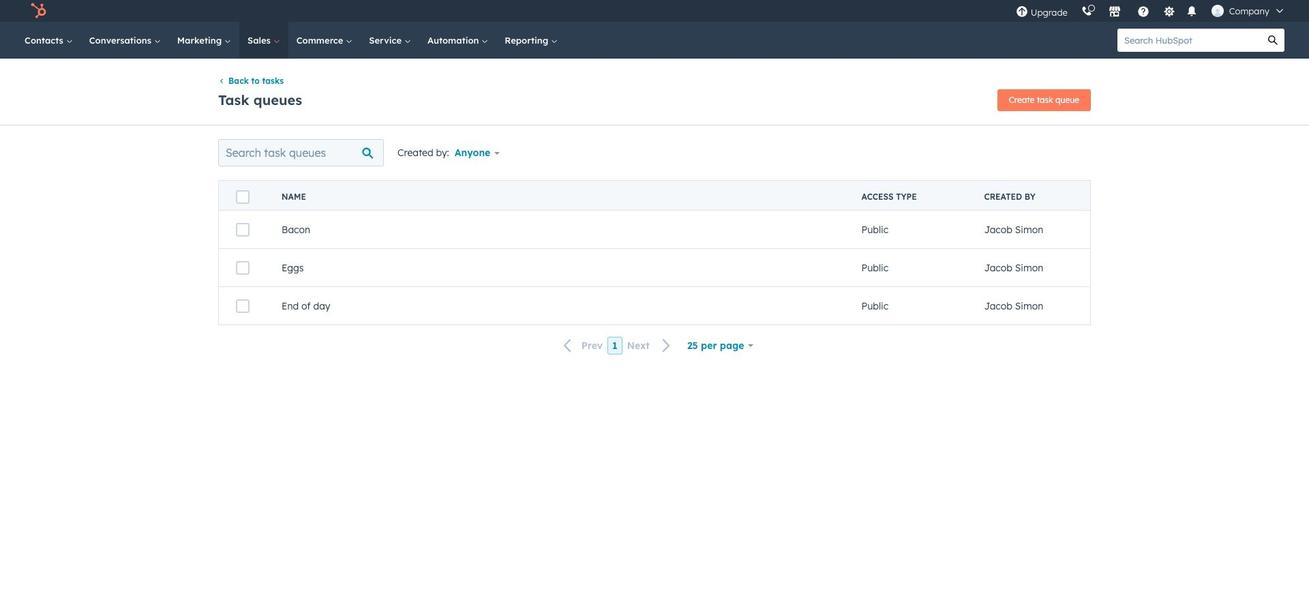 Task type: vqa. For each thing, say whether or not it's contained in the screenshot.
right 2023
no



Task type: describe. For each thing, give the bounding box(es) containing it.
pagination navigation
[[556, 337, 679, 355]]

marketplaces image
[[1109, 6, 1121, 18]]



Task type: locate. For each thing, give the bounding box(es) containing it.
Search HubSpot search field
[[1118, 29, 1262, 52]]

jacob simon image
[[1212, 5, 1224, 17]]

Search task queues search field
[[218, 139, 384, 167]]

menu
[[1010, 0, 1293, 22]]

banner
[[218, 86, 1092, 111]]



